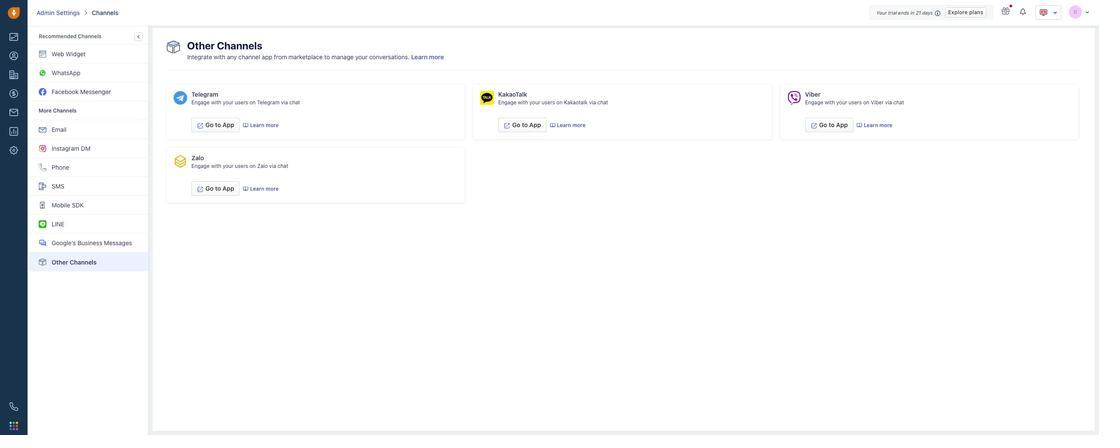Task type: vqa. For each thing, say whether or not it's contained in the screenshot.
"deliverability"
no



Task type: locate. For each thing, give the bounding box(es) containing it.
to inside other channels integrate with any channel app from marketplace to manage your conversations. learn more
[[324, 53, 330, 61]]

ic_info_icon image
[[935, 9, 941, 17]]

other inside "link"
[[52, 259, 68, 266]]

learn
[[411, 53, 428, 61], [250, 122, 264, 128], [557, 122, 571, 128], [864, 122, 878, 128], [250, 186, 264, 192]]

viber image
[[787, 91, 801, 105]]

via inside viber engage with your users on viber via chat
[[885, 99, 892, 106]]

to down viber engage with your users on viber via chat
[[829, 121, 835, 129]]

app down zalo engage with your users on zalo via chat
[[222, 185, 234, 192]]

channels
[[92, 9, 118, 16], [78, 33, 101, 40], [217, 40, 262, 52], [70, 259, 97, 266]]

messages
[[104, 240, 132, 247]]

manage
[[332, 53, 354, 61]]

chat inside telegram engage with your users on telegram via chat
[[289, 99, 300, 106]]

your inside telegram engage with your users on telegram via chat
[[223, 99, 233, 106]]

via for telegram
[[281, 99, 288, 106]]

1 horizontal spatial learn more image
[[857, 122, 862, 129]]

1 vertical spatial zalo
[[257, 163, 268, 169]]

line link
[[28, 215, 148, 234]]

1 learn more image from the top
[[243, 122, 248, 129]]

engage down kakaotalk
[[498, 99, 516, 106]]

go to app link for viber
[[805, 118, 854, 133]]

learn inside other channels integrate with any channel app from marketplace to manage your conversations. learn more
[[411, 53, 428, 61]]

trial
[[888, 10, 897, 15]]

go to app
[[205, 121, 234, 129], [512, 121, 541, 129], [819, 121, 848, 129], [205, 185, 234, 192]]

widget
[[66, 50, 86, 58]]

email link
[[28, 120, 148, 139]]

2 learn more image from the left
[[857, 122, 862, 129]]

marketplace
[[288, 53, 323, 61]]

other
[[187, 40, 215, 52], [52, 259, 68, 266]]

dm
[[81, 145, 90, 152]]

0 horizontal spatial other
[[52, 259, 68, 266]]

engage right "telegram" image
[[191, 99, 210, 106]]

learn down viber engage with your users on viber via chat
[[864, 122, 878, 128]]

plans
[[969, 9, 983, 15]]

on for viber
[[863, 99, 869, 106]]

learn more link down zalo engage with your users on zalo via chat
[[250, 185, 279, 193]]

0 horizontal spatial viber
[[805, 91, 821, 98]]

1 horizontal spatial telegram
[[257, 99, 280, 106]]

admin settings link
[[37, 9, 80, 17]]

instagram dm
[[52, 145, 90, 152]]

to
[[324, 53, 330, 61], [215, 121, 221, 129], [522, 121, 528, 129], [829, 121, 835, 129], [215, 185, 221, 192]]

learn more image down 'kakaotalk engage with your users on kakaotalk via chat'
[[550, 122, 555, 129]]

google's business messages link
[[28, 234, 148, 253]]

with
[[214, 53, 225, 61], [211, 99, 221, 106], [518, 99, 528, 106], [825, 99, 835, 106], [211, 163, 221, 169]]

explore plans button
[[945, 7, 986, 18]]

learn down zalo engage with your users on zalo via chat
[[250, 186, 264, 192]]

on inside zalo engage with your users on zalo via chat
[[250, 163, 256, 169]]

channels up web widget link
[[78, 33, 101, 40]]

learn more image for viber
[[857, 122, 862, 129]]

learn more down kakaotalk
[[557, 122, 586, 128]]

with right "telegram" image
[[211, 99, 221, 106]]

learn more image
[[550, 122, 555, 129], [857, 122, 862, 129]]

0 vertical spatial other
[[187, 40, 215, 52]]

viber engage with your users on viber via chat
[[805, 91, 904, 106]]

business
[[78, 240, 102, 247]]

go to app link down telegram engage with your users on telegram via chat
[[191, 118, 240, 133]]

zalo
[[191, 155, 204, 162], [257, 163, 268, 169]]

engage inside zalo engage with your users on zalo via chat
[[191, 163, 210, 169]]

learn down telegram engage with your users on telegram via chat
[[250, 122, 264, 128]]

1 learn more image from the left
[[550, 122, 555, 129]]

go to app for kakaotalk
[[512, 121, 541, 129]]

go to app image for zalo
[[197, 186, 204, 193]]

messenger
[[80, 88, 111, 96]]

learn more image
[[243, 122, 248, 129], [243, 185, 248, 193]]

0 horizontal spatial telegram
[[191, 91, 218, 98]]

users inside zalo engage with your users on zalo via chat
[[235, 163, 248, 169]]

learn more link down kakaotalk
[[557, 122, 586, 129]]

other for other channels integrate with any channel app from marketplace to manage your conversations. learn more
[[187, 40, 215, 52]]

sms link
[[28, 177, 148, 196]]

with right viber image at top
[[825, 99, 835, 106]]

to down telegram engage with your users on telegram via chat
[[215, 121, 221, 129]]

app
[[222, 121, 234, 129], [529, 121, 541, 129], [836, 121, 848, 129], [222, 185, 234, 192]]

channels down google's business messages link
[[70, 259, 97, 266]]

learn more for zalo
[[250, 186, 279, 192]]

on inside viber engage with your users on viber via chat
[[863, 99, 869, 106]]

users inside viber engage with your users on viber via chat
[[849, 99, 862, 106]]

go to app link for telegram
[[191, 118, 240, 133]]

channels inside "link"
[[70, 259, 97, 266]]

go to app link down viber engage with your users on viber via chat
[[805, 118, 854, 133]]

on for telegram
[[250, 99, 256, 106]]

learn for viber
[[864, 122, 878, 128]]

missing translation "unavailable" for locale "en-us" image
[[1039, 8, 1048, 17]]

learn more down viber engage with your users on viber via chat
[[864, 122, 892, 128]]

1 vertical spatial learn more image
[[243, 185, 248, 193]]

go to app down telegram engage with your users on telegram via chat
[[205, 121, 234, 129]]

engage inside telegram engage with your users on telegram via chat
[[191, 99, 210, 106]]

to left manage
[[324, 53, 330, 61]]

chat inside 'kakaotalk engage with your users on kakaotalk via chat'
[[597, 99, 608, 106]]

on for kakaotalk
[[556, 99, 563, 106]]

go for kakaotalk
[[512, 121, 520, 129]]

to down kakaotalk
[[522, 121, 528, 129]]

with left any
[[214, 53, 225, 61]]

telegram
[[191, 91, 218, 98], [257, 99, 280, 106]]

1 horizontal spatial zalo
[[257, 163, 268, 169]]

go to app link for kakaotalk
[[498, 118, 547, 133]]

go to app down zalo engage with your users on zalo via chat
[[205, 185, 234, 192]]

with for viber
[[825, 99, 835, 106]]

chat for zalo
[[278, 163, 288, 169]]

with inside zalo engage with your users on zalo via chat
[[211, 163, 221, 169]]

1 horizontal spatial viber
[[871, 99, 884, 106]]

bell regular image
[[1020, 8, 1027, 15]]

learn down kakaotalk
[[557, 122, 571, 128]]

channels up any
[[217, 40, 262, 52]]

with inside 'kakaotalk engage with your users on kakaotalk via chat'
[[518, 99, 528, 106]]

learn more
[[250, 122, 279, 128], [557, 122, 586, 128], [864, 122, 892, 128], [250, 186, 279, 192]]

app for kakaotalk
[[529, 121, 541, 129]]

0 vertical spatial learn more image
[[243, 122, 248, 129]]

users inside telegram engage with your users on telegram via chat
[[235, 99, 248, 106]]

email
[[52, 126, 66, 133]]

go to app link down kakaotalk
[[498, 118, 547, 133]]

with down kakaotalk
[[518, 99, 528, 106]]

on inside telegram engage with your users on telegram via chat
[[250, 99, 256, 106]]

via inside zalo engage with your users on zalo via chat
[[269, 163, 276, 169]]

ic_arrow_down image
[[1085, 9, 1090, 14]]

ends
[[898, 10, 909, 15]]

google's
[[52, 240, 76, 247]]

other channels integrate with any channel app from marketplace to manage your conversations. learn more
[[187, 40, 444, 61]]

to for zalo
[[215, 185, 221, 192]]

go
[[205, 121, 214, 129], [512, 121, 520, 129], [819, 121, 827, 129], [205, 185, 214, 192]]

learn right conversations.
[[411, 53, 428, 61]]

go to app link down zalo engage with your users on zalo via chat
[[191, 182, 240, 196]]

phone image
[[9, 403, 18, 412]]

kakaotalk
[[564, 99, 588, 106]]

2 learn more image from the top
[[243, 185, 248, 193]]

learn more for viber
[[864, 122, 892, 128]]

learn more image down telegram engage with your users on telegram via chat
[[243, 122, 248, 129]]

learn more for kakaotalk
[[557, 122, 586, 128]]

learn more image down viber engage with your users on viber via chat
[[857, 122, 862, 129]]

angle left image
[[137, 34, 140, 40]]

on
[[250, 99, 256, 106], [556, 99, 563, 106], [863, 99, 869, 106], [250, 163, 256, 169]]

your for telegram
[[223, 99, 233, 106]]

explore
[[948, 9, 968, 15]]

with inside telegram engage with your users on telegram via chat
[[211, 99, 221, 106]]

engage inside viber engage with your users on viber via chat
[[805, 99, 823, 106]]

your inside zalo engage with your users on zalo via chat
[[223, 163, 233, 169]]

via inside telegram engage with your users on telegram via chat
[[281, 99, 288, 106]]

with inside viber engage with your users on viber via chat
[[825, 99, 835, 106]]

facebook messenger link
[[28, 83, 148, 102]]

other for other channels
[[52, 259, 68, 266]]

go to app image
[[197, 122, 204, 129], [504, 122, 511, 129], [811, 122, 818, 129], [197, 186, 204, 193]]

app down 'kakaotalk engage with your users on kakaotalk via chat'
[[529, 121, 541, 129]]

your inside viber engage with your users on viber via chat
[[836, 99, 847, 106]]

users inside 'kakaotalk engage with your users on kakaotalk via chat'
[[542, 99, 555, 106]]

chat inside zalo engage with your users on zalo via chat
[[278, 163, 288, 169]]

kakaotalk engage with your users on kakaotalk via chat
[[498, 91, 608, 106]]

1 horizontal spatial other
[[187, 40, 215, 52]]

your for zalo
[[223, 163, 233, 169]]

engage for telegram
[[191, 99, 210, 106]]

app down viber engage with your users on viber via chat
[[836, 121, 848, 129]]

learn more link right conversations.
[[411, 53, 444, 61]]

with for telegram
[[211, 99, 221, 106]]

engage right viber image at top
[[805, 99, 823, 106]]

engage inside 'kakaotalk engage with your users on kakaotalk via chat'
[[498, 99, 516, 106]]

0 horizontal spatial learn more image
[[550, 122, 555, 129]]

chat inside viber engage with your users on viber via chat
[[894, 99, 904, 106]]

web widget
[[52, 50, 86, 58]]

other down google's
[[52, 259, 68, 266]]

your
[[355, 53, 368, 61], [223, 99, 233, 106], [530, 99, 540, 106], [836, 99, 847, 106], [223, 163, 233, 169]]

your inside 'kakaotalk engage with your users on kakaotalk via chat'
[[530, 99, 540, 106]]

your for viber
[[836, 99, 847, 106]]

learn more down telegram engage with your users on telegram via chat
[[250, 122, 279, 128]]

go for zalo
[[205, 185, 214, 192]]

app for zalo
[[222, 185, 234, 192]]

learn more link down telegram engage with your users on telegram via chat
[[250, 122, 279, 129]]

viber
[[805, 91, 821, 98], [871, 99, 884, 106]]

0 horizontal spatial zalo
[[191, 155, 204, 162]]

via
[[281, 99, 288, 106], [589, 99, 596, 106], [885, 99, 892, 106], [269, 163, 276, 169]]

go to app link for zalo
[[191, 182, 240, 196]]

in
[[911, 10, 915, 15]]

instagram
[[52, 145, 79, 152]]

users
[[235, 99, 248, 106], [542, 99, 555, 106], [849, 99, 862, 106], [235, 163, 248, 169]]

to down zalo engage with your users on zalo via chat
[[215, 185, 221, 192]]

on inside 'kakaotalk engage with your users on kakaotalk via chat'
[[556, 99, 563, 106]]

app down telegram engage with your users on telegram via chat
[[222, 121, 234, 129]]

web
[[52, 50, 64, 58]]

learn more down zalo engage with your users on zalo via chat
[[250, 186, 279, 192]]

learn for kakaotalk
[[557, 122, 571, 128]]

whatsapp link
[[28, 64, 148, 83]]

more
[[429, 53, 444, 61], [266, 122, 279, 128], [573, 122, 586, 128], [879, 122, 892, 128], [266, 186, 279, 192]]

1 vertical spatial other
[[52, 259, 68, 266]]

admin
[[37, 9, 55, 16]]

web widget link
[[28, 45, 148, 64]]

other inside other channels integrate with any channel app from marketplace to manage your conversations. learn more
[[187, 40, 215, 52]]

go to app down kakaotalk
[[512, 121, 541, 129]]

channels for other channels integrate with any channel app from marketplace to manage your conversations. learn more
[[217, 40, 262, 52]]

via for viber
[[885, 99, 892, 106]]

engage right zalo 'icon'
[[191, 163, 210, 169]]

your
[[876, 10, 887, 15]]

phone link
[[28, 158, 148, 177]]

go to app link
[[191, 118, 240, 133], [498, 118, 547, 133], [805, 118, 854, 133], [191, 182, 240, 196]]

learn more image for kakaotalk
[[550, 122, 555, 129]]

with right zalo 'icon'
[[211, 163, 221, 169]]

go to app image for viber
[[811, 122, 818, 129]]

channels inside other channels integrate with any channel app from marketplace to manage your conversations. learn more
[[217, 40, 262, 52]]

with inside other channels integrate with any channel app from marketplace to manage your conversations. learn more
[[214, 53, 225, 61]]

learn more link
[[411, 53, 444, 61], [250, 122, 279, 129], [557, 122, 586, 129], [864, 122, 892, 129], [250, 185, 279, 193]]

engage
[[191, 99, 210, 106], [498, 99, 516, 106], [805, 99, 823, 106], [191, 163, 210, 169]]

more for telegram
[[266, 122, 279, 128]]

other up the integrate
[[187, 40, 215, 52]]

chat
[[289, 99, 300, 106], [597, 99, 608, 106], [894, 99, 904, 106], [278, 163, 288, 169]]

mobile sdk
[[52, 202, 84, 209]]

go to app down viber engage with your users on viber via chat
[[819, 121, 848, 129]]

learn more image down zalo engage with your users on zalo via chat
[[243, 185, 248, 193]]

learn more link down viber engage with your users on viber via chat
[[864, 122, 892, 129]]

via inside 'kakaotalk engage with your users on kakaotalk via chat'
[[589, 99, 596, 106]]



Task type: describe. For each thing, give the bounding box(es) containing it.
go to app for zalo
[[205, 185, 234, 192]]

go to app for telegram
[[205, 121, 234, 129]]

facebook messenger
[[52, 88, 111, 96]]

1 vertical spatial viber
[[871, 99, 884, 106]]

go for telegram
[[205, 121, 214, 129]]

go to app for viber
[[819, 121, 848, 129]]

users for telegram
[[235, 99, 248, 106]]

more for viber
[[879, 122, 892, 128]]

other channels link
[[28, 253, 148, 272]]

to for telegram
[[215, 121, 221, 129]]

other channels icon image
[[166, 40, 180, 54]]

other channels
[[52, 259, 97, 266]]

conversations.
[[369, 53, 410, 61]]

0 vertical spatial zalo
[[191, 155, 204, 162]]

chat for viber
[[894, 99, 904, 106]]

go for viber
[[819, 121, 827, 129]]

app for telegram
[[222, 121, 234, 129]]

sms
[[52, 183, 64, 190]]

on for zalo
[[250, 163, 256, 169]]

go to app image for kakaotalk
[[504, 122, 511, 129]]

mobile
[[52, 202, 70, 209]]

google's business messages
[[52, 240, 132, 247]]

channels for recommended channels
[[78, 33, 101, 40]]

facebook
[[52, 88, 79, 96]]

engage for kakaotalk
[[498, 99, 516, 106]]

with for kakaotalk
[[518, 99, 528, 106]]

learn more image for telegram
[[243, 122, 248, 129]]

0 vertical spatial viber
[[805, 91, 821, 98]]

phone
[[52, 164, 69, 171]]

users for viber
[[849, 99, 862, 106]]

learn more image for zalo
[[243, 185, 248, 193]]

any
[[227, 53, 237, 61]]

learn more link for telegram
[[250, 122, 279, 129]]

channel
[[238, 53, 260, 61]]

recommended
[[39, 33, 77, 40]]

more inside other channels integrate with any channel app from marketplace to manage your conversations. learn more
[[429, 53, 444, 61]]

channels right 'settings'
[[92, 9, 118, 16]]

0 vertical spatial telegram
[[191, 91, 218, 98]]

telegram image
[[173, 91, 188, 105]]

freshworks switcher image
[[9, 422, 18, 431]]

explore plans
[[948, 9, 983, 15]]

sdk
[[72, 202, 84, 209]]

kakaotalk image
[[480, 91, 494, 105]]

instagram dm link
[[28, 139, 148, 158]]

go to app image for telegram
[[197, 122, 204, 129]]

learn more link for viber
[[864, 122, 892, 129]]

mobile sdk link
[[28, 196, 148, 215]]

channels for other channels
[[70, 259, 97, 266]]

line
[[52, 221, 64, 228]]

via for zalo
[[269, 163, 276, 169]]

zalo engage with your users on zalo via chat
[[191, 155, 288, 169]]

via for kakaotalk
[[589, 99, 596, 106]]

with for zalo
[[211, 163, 221, 169]]

chat for kakaotalk
[[597, 99, 608, 106]]

more for kakaotalk
[[573, 122, 586, 128]]

users for kakaotalk
[[542, 99, 555, 106]]

engage for zalo
[[191, 163, 210, 169]]

to for viber
[[829, 121, 835, 129]]

settings
[[56, 9, 80, 16]]

learn more link for zalo
[[250, 185, 279, 193]]

from
[[274, 53, 287, 61]]

integrate
[[187, 53, 212, 61]]

to for kakaotalk
[[522, 121, 528, 129]]

chat for telegram
[[289, 99, 300, 106]]

ic_arrow_down image
[[1053, 9, 1057, 16]]

more for zalo
[[266, 186, 279, 192]]

learn for zalo
[[250, 186, 264, 192]]

admin settings
[[37, 9, 80, 16]]

learn more link for kakaotalk
[[557, 122, 586, 129]]

your for kakaotalk
[[530, 99, 540, 106]]

app for viber
[[836, 121, 848, 129]]

days
[[922, 10, 933, 15]]

app
[[262, 53, 272, 61]]

learn for telegram
[[250, 122, 264, 128]]

telegram engage with your users on telegram via chat
[[191, 91, 300, 106]]

zalo image
[[173, 155, 188, 169]]

1 vertical spatial telegram
[[257, 99, 280, 106]]

whatsapp
[[52, 69, 80, 77]]

kakaotalk
[[498, 91, 527, 98]]

learn more for telegram
[[250, 122, 279, 128]]

engage for viber
[[805, 99, 823, 106]]

recommended channels
[[39, 33, 101, 40]]

your trial ends in 21 days
[[876, 10, 933, 15]]

21
[[916, 10, 921, 15]]

users for zalo
[[235, 163, 248, 169]]

phone element
[[5, 399, 22, 416]]

your inside other channels integrate with any channel app from marketplace to manage your conversations. learn more
[[355, 53, 368, 61]]



